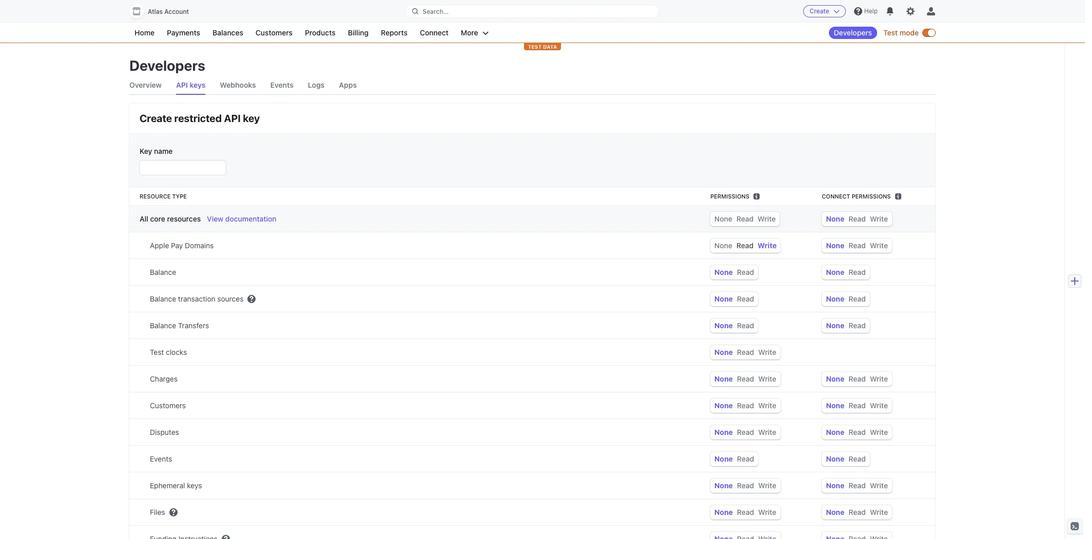 Task type: vqa. For each thing, say whether or not it's contained in the screenshot.
Address line 2 text box
no



Task type: describe. For each thing, give the bounding box(es) containing it.
disputes
[[150, 428, 179, 437]]

events link
[[270, 76, 294, 95]]

help button
[[850, 3, 882, 20]]

atlas account button
[[129, 4, 199, 18]]

more
[[461, 28, 479, 37]]

balances link
[[208, 27, 249, 39]]

clocks
[[166, 348, 187, 357]]

logs
[[308, 81, 325, 89]]

test mode
[[884, 28, 919, 37]]

balance transaction sources
[[150, 295, 244, 304]]

balances
[[213, 28, 243, 37]]

payments
[[167, 28, 200, 37]]

balance for balance transaction sources
[[150, 295, 176, 304]]

key
[[140, 147, 152, 156]]

1 vertical spatial developers
[[129, 57, 205, 74]]

keys for api keys
[[190, 81, 206, 89]]

pay
[[171, 241, 183, 250]]

balance transfers
[[150, 322, 209, 330]]

key name
[[140, 147, 173, 156]]

balance for balance
[[150, 268, 176, 277]]

0 horizontal spatial customers
[[150, 402, 186, 410]]

1 horizontal spatial developers
[[834, 28, 873, 37]]

test
[[528, 44, 542, 50]]

connect permissions
[[822, 193, 891, 200]]

core
[[150, 215, 165, 223]]

resource type
[[140, 193, 187, 200]]

apple pay domains
[[150, 241, 214, 250]]

transaction
[[178, 295, 216, 304]]

charges
[[150, 375, 178, 384]]

balance for balance transfers
[[150, 322, 176, 330]]

restricted
[[174, 112, 222, 124]]

logs link
[[308, 76, 325, 95]]

mode
[[900, 28, 919, 37]]

home link
[[129, 27, 160, 39]]

view documentation link
[[207, 214, 277, 224]]

connect for connect
[[420, 28, 449, 37]]

apps
[[339, 81, 357, 89]]

sources
[[217, 295, 244, 304]]

create for create restricted api key
[[140, 112, 172, 124]]

products link
[[300, 27, 341, 39]]

customers link
[[251, 27, 298, 39]]

help
[[865, 7, 878, 15]]

create restricted api key
[[140, 112, 260, 124]]

all core resources
[[140, 215, 201, 223]]

data
[[543, 44, 557, 50]]

create for create
[[810, 7, 830, 15]]

key
[[243, 112, 260, 124]]

view
[[207, 215, 224, 223]]

test for test clocks
[[150, 348, 164, 357]]

reports
[[381, 28, 408, 37]]

Search… text field
[[406, 5, 659, 18]]

test for test mode
[[884, 28, 898, 37]]

permissions
[[711, 193, 750, 200]]

api keys
[[176, 81, 206, 89]]

apple
[[150, 241, 169, 250]]

Search… search field
[[406, 5, 659, 18]]



Task type: locate. For each thing, give the bounding box(es) containing it.
api keys link
[[176, 76, 206, 95]]

api
[[176, 81, 188, 89], [224, 112, 241, 124]]

0 horizontal spatial connect
[[420, 28, 449, 37]]

resource
[[140, 193, 171, 200]]

overview
[[129, 81, 162, 89]]

events left logs
[[270, 81, 294, 89]]

1 vertical spatial connect
[[822, 193, 851, 200]]

0 horizontal spatial create
[[140, 112, 172, 124]]

connect left permissions
[[822, 193, 851, 200]]

account
[[165, 8, 189, 15]]

developers
[[834, 28, 873, 37], [129, 57, 205, 74]]

home
[[135, 28, 155, 37]]

keys up restricted
[[190, 81, 206, 89]]

balance down the apple
[[150, 268, 176, 277]]

1 horizontal spatial test
[[884, 28, 898, 37]]

test clocks
[[150, 348, 187, 357]]

create
[[810, 7, 830, 15], [140, 112, 172, 124]]

connect link
[[415, 27, 454, 39]]

view documentation
[[207, 215, 277, 223]]

2 balance from the top
[[150, 295, 176, 304]]

test left clocks
[[150, 348, 164, 357]]

reports link
[[376, 27, 413, 39]]

domains
[[185, 241, 214, 250]]

events
[[270, 81, 294, 89], [150, 455, 172, 464]]

api inside tab list
[[176, 81, 188, 89]]

0 vertical spatial test
[[884, 28, 898, 37]]

0 horizontal spatial developers
[[129, 57, 205, 74]]

none read write
[[715, 215, 776, 223], [827, 215, 889, 223], [715, 241, 777, 250], [827, 241, 889, 250], [715, 348, 777, 357], [715, 375, 777, 384], [827, 375, 889, 384], [715, 402, 777, 410], [827, 402, 889, 410], [715, 428, 777, 437], [827, 428, 889, 437], [715, 482, 777, 491], [827, 482, 889, 491], [715, 508, 777, 517], [827, 508, 889, 517]]

0 horizontal spatial test
[[150, 348, 164, 357]]

events down disputes on the left
[[150, 455, 172, 464]]

0 horizontal spatial api
[[176, 81, 188, 89]]

1 vertical spatial create
[[140, 112, 172, 124]]

read
[[737, 215, 754, 223], [849, 215, 866, 223], [737, 241, 754, 250], [849, 241, 866, 250], [738, 268, 755, 277], [849, 268, 866, 277], [738, 295, 755, 304], [849, 295, 866, 304], [738, 322, 755, 330], [849, 322, 866, 330], [738, 348, 755, 357], [738, 375, 755, 384], [849, 375, 866, 384], [738, 402, 755, 410], [849, 402, 866, 410], [738, 428, 755, 437], [849, 428, 866, 437], [738, 455, 755, 464], [849, 455, 866, 464], [738, 482, 755, 491], [849, 482, 866, 491], [738, 508, 755, 517], [849, 508, 866, 517]]

3 balance from the top
[[150, 322, 176, 330]]

search…
[[423, 7, 449, 15]]

0 horizontal spatial events
[[150, 455, 172, 464]]

1 vertical spatial keys
[[187, 482, 202, 491]]

webhooks link
[[220, 76, 256, 95]]

0 vertical spatial events
[[270, 81, 294, 89]]

notifications image
[[887, 7, 895, 15]]

test
[[884, 28, 898, 37], [150, 348, 164, 357]]

tab list
[[129, 76, 936, 95]]

type
[[172, 193, 187, 200]]

api right overview
[[176, 81, 188, 89]]

0 vertical spatial balance
[[150, 268, 176, 277]]

1 horizontal spatial create
[[810, 7, 830, 15]]

connect for connect permissions
[[822, 193, 851, 200]]

more button
[[456, 27, 494, 39]]

0 vertical spatial api
[[176, 81, 188, 89]]

events inside tab list
[[270, 81, 294, 89]]

atlas account
[[148, 8, 189, 15]]

documentation
[[225, 215, 277, 223]]

webhooks
[[220, 81, 256, 89]]

balance up balance transfers
[[150, 295, 176, 304]]

balance up test clocks
[[150, 322, 176, 330]]

keys right ephemeral
[[187, 482, 202, 491]]

billing link
[[343, 27, 374, 39]]

customers up disputes on the left
[[150, 402, 186, 410]]

keys for ephemeral keys
[[187, 482, 202, 491]]

connect
[[420, 28, 449, 37], [822, 193, 851, 200]]

test data
[[528, 44, 557, 50]]

test left mode
[[884, 28, 898, 37]]

atlas
[[148, 8, 163, 15]]

1 horizontal spatial customers
[[256, 28, 293, 37]]

create inside button
[[810, 7, 830, 15]]

write
[[758, 215, 776, 223], [870, 215, 889, 223], [758, 241, 777, 250], [870, 241, 889, 250], [759, 348, 777, 357], [759, 375, 777, 384], [870, 375, 889, 384], [759, 402, 777, 410], [870, 402, 889, 410], [759, 428, 777, 437], [870, 428, 889, 437], [759, 482, 777, 491], [870, 482, 889, 491], [759, 508, 777, 517], [870, 508, 889, 517]]

1 vertical spatial test
[[150, 348, 164, 357]]

products
[[305, 28, 336, 37]]

0 vertical spatial developers
[[834, 28, 873, 37]]

Key name text field
[[140, 161, 226, 175]]

create button
[[804, 5, 846, 17]]

none
[[715, 215, 733, 223], [827, 215, 845, 223], [715, 241, 733, 250], [827, 241, 845, 250], [715, 268, 733, 277], [827, 268, 845, 277], [715, 295, 733, 304], [827, 295, 845, 304], [715, 322, 733, 330], [827, 322, 845, 330], [715, 348, 733, 357], [715, 375, 733, 384], [827, 375, 845, 384], [715, 402, 733, 410], [827, 402, 845, 410], [715, 428, 733, 437], [827, 428, 845, 437], [715, 455, 733, 464], [827, 455, 845, 464], [715, 482, 733, 491], [827, 482, 845, 491], [715, 508, 733, 517], [827, 508, 845, 517]]

apps link
[[339, 76, 357, 95]]

none button
[[715, 215, 733, 223], [827, 215, 845, 223], [715, 241, 733, 250], [827, 241, 845, 250], [715, 268, 733, 277], [827, 268, 845, 277], [715, 295, 733, 304], [827, 295, 845, 304], [715, 322, 733, 330], [827, 322, 845, 330], [715, 348, 733, 357], [715, 375, 733, 384], [827, 375, 845, 384], [715, 402, 733, 410], [827, 402, 845, 410], [715, 428, 733, 437], [827, 428, 845, 437], [715, 455, 733, 464], [827, 455, 845, 464], [715, 482, 733, 491], [827, 482, 845, 491], [715, 508, 733, 517], [827, 508, 845, 517]]

none read
[[715, 268, 755, 277], [827, 268, 866, 277], [715, 295, 755, 304], [827, 295, 866, 304], [715, 322, 755, 330], [827, 322, 866, 330], [715, 455, 755, 464], [827, 455, 866, 464]]

1 vertical spatial balance
[[150, 295, 176, 304]]

balance
[[150, 268, 176, 277], [150, 295, 176, 304], [150, 322, 176, 330]]

1 vertical spatial events
[[150, 455, 172, 464]]

ephemeral
[[150, 482, 185, 491]]

1 vertical spatial customers
[[150, 402, 186, 410]]

keys
[[190, 81, 206, 89], [187, 482, 202, 491]]

developers link
[[829, 27, 878, 39]]

write button
[[758, 215, 776, 223], [870, 215, 889, 223], [758, 241, 777, 250], [870, 241, 889, 250], [759, 348, 777, 357], [759, 375, 777, 384], [870, 375, 889, 384], [759, 402, 777, 410], [870, 402, 889, 410], [759, 428, 777, 437], [870, 428, 889, 437], [759, 482, 777, 491], [870, 482, 889, 491], [759, 508, 777, 517], [870, 508, 889, 517]]

permissions
[[852, 193, 891, 200]]

1 horizontal spatial connect
[[822, 193, 851, 200]]

1 horizontal spatial api
[[224, 112, 241, 124]]

tab list containing overview
[[129, 76, 936, 95]]

connect down search…
[[420, 28, 449, 37]]

resources
[[167, 215, 201, 223]]

keys inside tab list
[[190, 81, 206, 89]]

ephemeral keys
[[150, 482, 202, 491]]

name
[[154, 147, 173, 156]]

customers left products
[[256, 28, 293, 37]]

transfers
[[178, 322, 209, 330]]

1 vertical spatial api
[[224, 112, 241, 124]]

all
[[140, 215, 148, 223]]

create up key name
[[140, 112, 172, 124]]

0 vertical spatial customers
[[256, 28, 293, 37]]

0 vertical spatial create
[[810, 7, 830, 15]]

billing
[[348, 28, 369, 37]]

0 vertical spatial connect
[[420, 28, 449, 37]]

read button
[[737, 215, 754, 223], [849, 215, 866, 223], [737, 241, 754, 250], [849, 241, 866, 250], [738, 268, 755, 277], [849, 268, 866, 277], [738, 295, 755, 304], [849, 295, 866, 304], [738, 322, 755, 330], [849, 322, 866, 330], [738, 348, 755, 357], [738, 375, 755, 384], [849, 375, 866, 384], [738, 402, 755, 410], [849, 402, 866, 410], [738, 428, 755, 437], [849, 428, 866, 437], [738, 455, 755, 464], [849, 455, 866, 464], [738, 482, 755, 491], [849, 482, 866, 491], [738, 508, 755, 517], [849, 508, 866, 517]]

create up developers link
[[810, 7, 830, 15]]

files
[[150, 508, 165, 517]]

payments link
[[162, 27, 205, 39]]

1 balance from the top
[[150, 268, 176, 277]]

customers
[[256, 28, 293, 37], [150, 402, 186, 410]]

overview link
[[129, 76, 162, 95]]

2 vertical spatial balance
[[150, 322, 176, 330]]

developers down help dropdown button
[[834, 28, 873, 37]]

api left key
[[224, 112, 241, 124]]

1 horizontal spatial events
[[270, 81, 294, 89]]

0 vertical spatial keys
[[190, 81, 206, 89]]

developers up overview
[[129, 57, 205, 74]]



